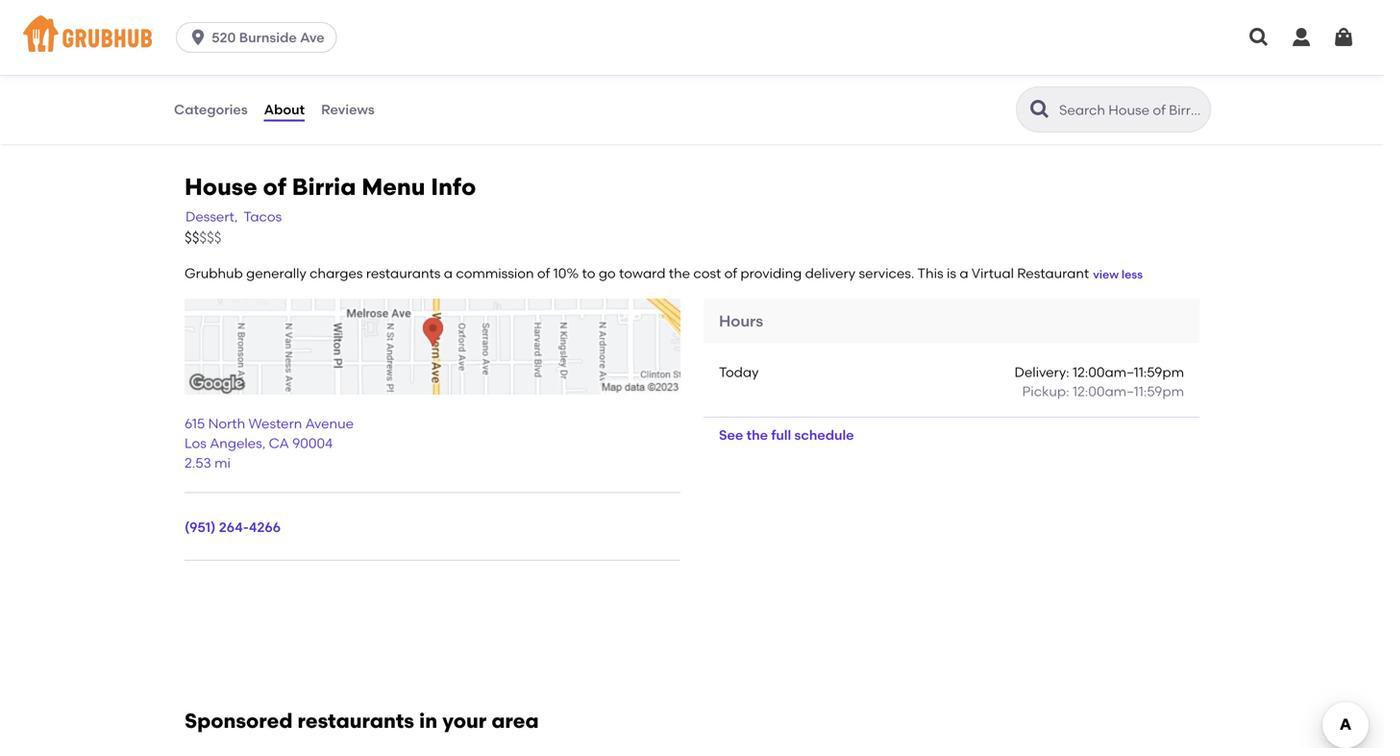 Task type: vqa. For each thing, say whether or not it's contained in the screenshot.
520 Burnside Ave 'button'
yes



Task type: locate. For each thing, give the bounding box(es) containing it.
of
[[263, 173, 286, 201], [537, 265, 550, 282], [724, 265, 737, 282]]

(951) 264-4266 button
[[185, 518, 281, 537]]

info
[[431, 173, 476, 201]]

house of birria  menu info
[[185, 173, 476, 201]]

grubhub generally charges restaurants a commission of 10% to go toward the cost of providing delivery services. this is a virtual restaurant view less
[[185, 265, 1143, 282]]

your
[[442, 709, 487, 734]]

12:00am–11:59pm down delivery: 12:00am–11:59pm
[[1073, 384, 1184, 400]]

Search House of Birria  search field
[[1057, 101, 1204, 119]]

sponsored
[[185, 709, 293, 734]]

0 vertical spatial restaurants
[[366, 265, 441, 282]]

restaurants
[[366, 265, 441, 282], [298, 709, 414, 734]]

categories
[[174, 101, 248, 118]]

cost
[[693, 265, 721, 282]]

the
[[669, 265, 690, 282], [746, 427, 768, 443]]

this
[[917, 265, 943, 282]]

svg image
[[1248, 26, 1271, 49], [1290, 26, 1313, 49], [1332, 26, 1355, 49], [188, 28, 208, 47]]

0 vertical spatial 12:00am–11:59pm
[[1073, 364, 1184, 381]]

to
[[582, 265, 595, 282]]

dessert,
[[186, 209, 238, 225]]

1 horizontal spatial a
[[960, 265, 968, 282]]

delivery
[[805, 265, 856, 282]]

in
[[419, 709, 437, 734]]

0 horizontal spatial a
[[444, 265, 453, 282]]

delivery:
[[1015, 364, 1069, 381]]

restaurants right charges
[[366, 265, 441, 282]]

grubhub
[[185, 265, 243, 282]]

ave
[[300, 29, 325, 46]]

schedule
[[794, 427, 854, 443]]

of up tacos
[[263, 173, 286, 201]]

the inside button
[[746, 427, 768, 443]]

2.53
[[185, 455, 211, 471]]

of left 10%
[[537, 265, 550, 282]]

0 vertical spatial the
[[669, 265, 690, 282]]

1 12:00am–11:59pm from the top
[[1073, 364, 1184, 381]]

12:00am–11:59pm for pickup: 12:00am–11:59pm
[[1073, 384, 1184, 400]]

tacos
[[244, 209, 282, 225]]

of right 'cost'
[[724, 265, 737, 282]]

the left 'cost'
[[669, 265, 690, 282]]

sponsored restaurants in your area
[[185, 709, 539, 734]]

1 horizontal spatial the
[[746, 427, 768, 443]]

1 vertical spatial the
[[746, 427, 768, 443]]

restaurants left in
[[298, 709, 414, 734]]

2 12:00am–11:59pm from the top
[[1073, 384, 1184, 400]]

1 vertical spatial 12:00am–11:59pm
[[1073, 384, 1184, 400]]

a left commission
[[444, 265, 453, 282]]

providing
[[740, 265, 802, 282]]

$$$$$
[[185, 229, 222, 246]]

about button
[[263, 75, 306, 144]]

12:00am–11:59pm
[[1073, 364, 1184, 381], [1073, 384, 1184, 400]]

4266
[[249, 519, 281, 536]]

is
[[947, 265, 956, 282]]

menu
[[362, 173, 425, 201]]

dessert, button
[[185, 206, 239, 228]]

ca
[[269, 435, 289, 452]]

main navigation navigation
[[0, 0, 1384, 75]]

520
[[212, 29, 236, 46]]

burnside
[[239, 29, 297, 46]]

10%
[[553, 265, 579, 282]]

angeles
[[210, 435, 262, 452]]

12:00am–11:59pm up pickup: 12:00am–11:59pm
[[1073, 364, 1184, 381]]

a
[[444, 265, 453, 282], [960, 265, 968, 282]]

generally
[[246, 265, 306, 282]]

delivery: 12:00am–11:59pm
[[1015, 364, 1184, 381]]

(951)
[[185, 519, 216, 536]]

the left full on the right of page
[[746, 427, 768, 443]]

svg image inside 520 burnside ave button
[[188, 28, 208, 47]]

a right is
[[960, 265, 968, 282]]

615 north western avenue los angeles , ca 90004 2.53 mi
[[185, 416, 354, 471]]



Task type: describe. For each thing, give the bounding box(es) containing it.
1 a from the left
[[444, 265, 453, 282]]

mi
[[214, 455, 231, 471]]

12:00am–11:59pm for delivery: 12:00am–11:59pm
[[1073, 364, 1184, 381]]

view
[[1093, 268, 1119, 282]]

toward
[[619, 265, 666, 282]]

search icon image
[[1028, 98, 1052, 121]]

pickup:
[[1022, 384, 1069, 400]]

hours
[[719, 312, 763, 331]]

0 horizontal spatial of
[[263, 173, 286, 201]]

see the full schedule
[[719, 427, 854, 443]]

2 horizontal spatial of
[[724, 265, 737, 282]]

520 burnside ave button
[[176, 22, 345, 53]]

615
[[185, 416, 205, 432]]

reviews button
[[320, 75, 376, 144]]

full
[[771, 427, 791, 443]]

see the full schedule button
[[704, 418, 869, 453]]

(951) 264-4266
[[185, 519, 281, 536]]

see
[[719, 427, 743, 443]]

go
[[599, 265, 616, 282]]

520 burnside ave
[[212, 29, 325, 46]]

90004
[[292, 435, 333, 452]]

house
[[185, 173, 257, 201]]

north
[[208, 416, 245, 432]]

1 horizontal spatial of
[[537, 265, 550, 282]]

about
[[264, 101, 305, 118]]

restaurant
[[1017, 265, 1089, 282]]

western
[[248, 416, 302, 432]]

commission
[[456, 265, 534, 282]]

$$
[[185, 229, 199, 246]]

2 a from the left
[[960, 265, 968, 282]]

reviews
[[321, 101, 375, 118]]

tacos button
[[243, 206, 283, 228]]

avenue
[[305, 416, 354, 432]]

view less button
[[1093, 267, 1143, 283]]

,
[[262, 435, 266, 452]]

pickup: 12:00am–11:59pm
[[1022, 384, 1184, 400]]

drinks
[[173, 5, 213, 21]]

charges
[[310, 265, 363, 282]]

less
[[1122, 268, 1143, 282]]

birria
[[292, 173, 356, 201]]

1 vertical spatial restaurants
[[298, 709, 414, 734]]

today
[[719, 364, 759, 381]]

los
[[185, 435, 207, 452]]

categories button
[[173, 75, 249, 144]]

virtual
[[972, 265, 1014, 282]]

0 horizontal spatial the
[[669, 265, 690, 282]]

264-
[[219, 519, 249, 536]]

dessert, tacos
[[186, 209, 282, 225]]

services.
[[859, 265, 914, 282]]

area
[[491, 709, 539, 734]]



